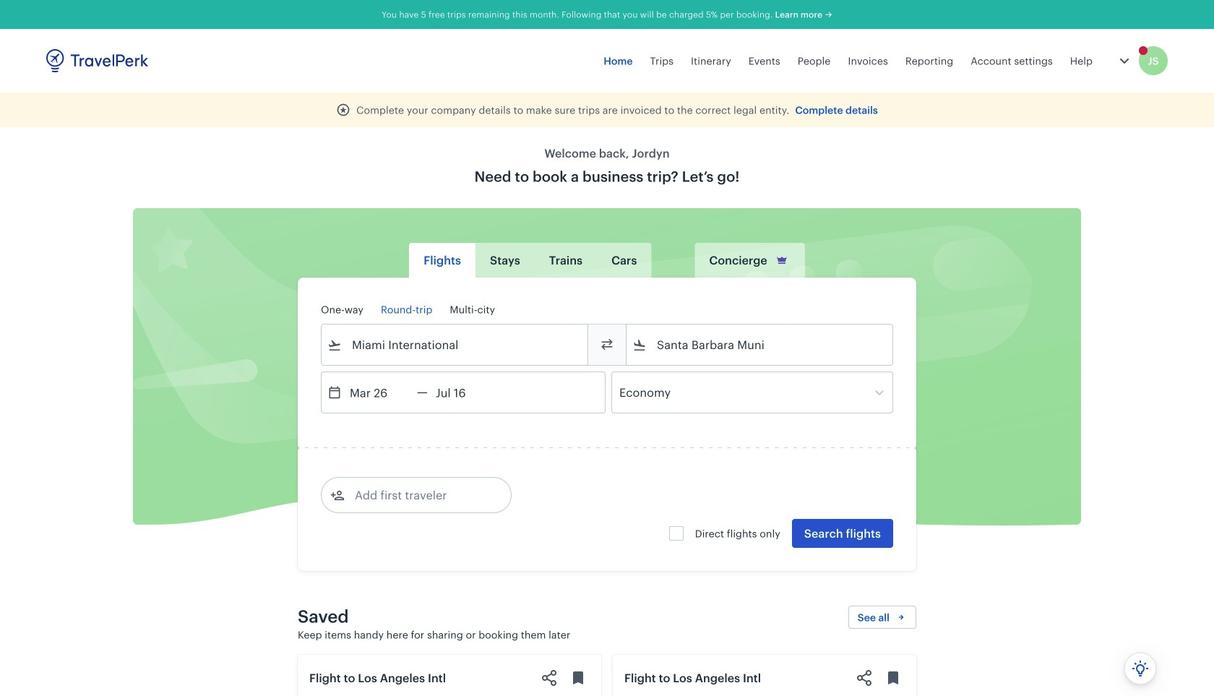 Task type: locate. For each thing, give the bounding box(es) containing it.
Depart text field
[[342, 372, 417, 413]]

To search field
[[647, 333, 874, 356]]

From search field
[[342, 333, 569, 356]]



Task type: describe. For each thing, give the bounding box(es) containing it.
Add first traveler search field
[[345, 484, 495, 507]]

Return text field
[[428, 372, 503, 413]]



Task type: vqa. For each thing, say whether or not it's contained in the screenshot.
1st united airlines "ICON" from the bottom
no



